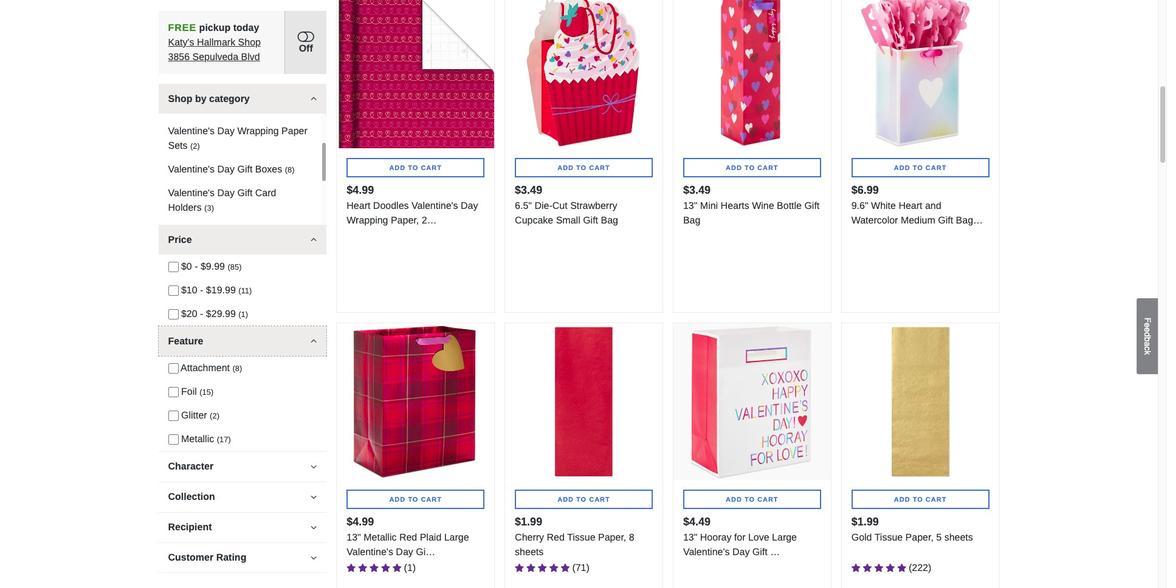 Task type: vqa. For each thing, say whether or not it's contained in the screenshot.
13" mini hearts wine bottle gift bag, image
yes



Task type: describe. For each thing, give the bounding box(es) containing it.
add to cart button for gold tissue paper, 5 sheets
[[852, 490, 990, 510]]

bags
[[255, 102, 277, 112]]

$4.99 for $4.99 13" metallic red plaid large valentine's day gi…
[[347, 517, 374, 529]]

$3.49 13" mini hearts wine bottle gift bag
[[683, 184, 820, 225]]

13" mini hearts wine bottle gift bag link
[[683, 199, 821, 228]]

valentine's day gift bags link
[[158, 100, 322, 115]]

$19.99
[[206, 285, 236, 295]]

shop inside the free pickup today katy's hallmark shop 3856 sepulveda blvd
[[238, 37, 261, 47]]

angle down image for collection
[[311, 493, 317, 502]]

(8) inside valentine's day gift boxes (8)
[[285, 165, 295, 174]]

bag inside $3.49 6.5" die-cut strawberry cupcake small gift bag
[[601, 215, 618, 225]]

1 e from the top
[[1143, 323, 1153, 328]]

heart doodles valentine's day wrapping paper, 2… link
[[347, 199, 485, 228]]

$20
[[181, 309, 197, 319]]

angle down image for recipient
[[311, 523, 317, 533]]

strawberry
[[571, 200, 618, 211]]

2 $4.99 article from the top
[[336, 323, 495, 589]]

price
[[168, 235, 192, 245]]

card
[[255, 188, 276, 198]]

watercolor
[[852, 215, 898, 225]]

glitter
[[181, 410, 207, 421]]

customer rating
[[168, 553, 247, 563]]

cart for 6.5" die-cut strawberry cupcake small gift bag
[[589, 164, 610, 171]]

angle down image for shop by category
[[311, 94, 317, 104]]

add for gold tissue paper, 5 sheets
[[894, 496, 911, 504]]

cart for 13" metallic red plaid large valentine's day gi…
[[421, 496, 442, 504]]

shop inside shop by category tab
[[168, 94, 192, 104]]

$9.99
[[201, 261, 225, 272]]

to for 13" metallic red plaid large valentine's day gi…
[[408, 496, 419, 504]]

13" metallic red plaid large valentine's day gi… link
[[347, 531, 485, 560]]

hooray
[[700, 533, 732, 543]]

cart for cherry red tissue paper, 8 sheets
[[589, 496, 610, 504]]

- for $10
[[200, 285, 203, 295]]

Foil checkbox
[[168, 387, 178, 398]]

add to cart button for heart doodles valentine's day wrapping paper, 2…
[[347, 158, 485, 177]]

collection
[[168, 492, 215, 502]]

katy's
[[168, 37, 194, 47]]

gold tissue paper, 5 sheets link
[[852, 531, 990, 546]]

blvd
[[241, 52, 260, 62]]

feature tab
[[158, 327, 327, 356]]

large for $4.49
[[772, 533, 797, 543]]

$4.49 article
[[673, 323, 832, 589]]

bag inside $3.49 13" mini hearts wine bottle gift bag
[[683, 215, 701, 225]]

to for gold tissue paper, 5 sheets
[[913, 496, 924, 504]]

(17)
[[217, 435, 231, 444]]

gold
[[852, 533, 872, 543]]

wrapping inside $4.99 heart doodles valentine's day wrapping paper, 2…
[[347, 215, 388, 225]]

valentine's day gift wrap menu menu
[[158, 33, 322, 344]]

$29.99
[[206, 309, 236, 319]]

attachment
[[181, 363, 230, 373]]

angle down image for feature
[[311, 337, 317, 347]]

3856
[[168, 52, 190, 62]]

metallic (17)
[[181, 434, 231, 444]]

add for 13" hooray for love large valentine's day gift …
[[726, 496, 742, 504]]

- for $0
[[195, 261, 198, 272]]

cut
[[553, 200, 568, 211]]

13" for $3.49
[[683, 200, 698, 211]]

9.6"
[[852, 200, 869, 211]]

add to cart for 9.6" white heart and watercolor medium gift bag…
[[894, 164, 947, 171]]

$4.99 heart doodles valentine's day wrapping paper, 2…
[[347, 184, 478, 225]]

$20 - $29.99 (1)
[[181, 309, 248, 319]]

metallic inside feature filters element
[[181, 434, 214, 444]]

gift inside $4.49 13" hooray for love large valentine's day gift …
[[753, 548, 768, 558]]

add to cart for 13" hooray for love large valentine's day gift …
[[726, 496, 779, 504]]

cherry
[[515, 533, 544, 543]]

metallic inside $4.99 13" metallic red plaid large valentine's day gi…
[[364, 533, 397, 543]]

$4.99 for $4.99 heart doodles valentine's day wrapping paper, 2…
[[347, 184, 374, 196]]

feature
[[168, 336, 203, 347]]

to for 6.5" die-cut strawberry cupcake small gift bag
[[577, 164, 587, 171]]

$3.49 6.5" die-cut strawberry cupcake small gift bag
[[515, 184, 618, 225]]

(15)
[[200, 388, 214, 397]]

foil
[[181, 387, 197, 397]]

cart for 13" mini hearts wine bottle gift bag
[[758, 164, 779, 171]]

add to cart for 13" mini hearts wine bottle gift bag
[[726, 164, 779, 171]]

valentine's day gift bags
[[168, 102, 280, 112]]

paper, inside $1.99 gold tissue paper, 5 sheets
[[906, 533, 934, 543]]

attachment (8)
[[181, 363, 242, 373]]

small
[[556, 215, 581, 225]]

price tab
[[158, 225, 327, 255]]

cupcake
[[515, 215, 554, 225]]

foil (15)
[[181, 387, 214, 397]]

add to cart button for 13" mini hearts wine bottle gift bag
[[683, 158, 821, 177]]

to for 13" mini hearts wine bottle gift bag
[[745, 164, 755, 171]]

add for 13" metallic red plaid large valentine's day gi…
[[389, 496, 406, 504]]

day inside valentine's day wrapping paper sets
[[217, 126, 235, 136]]

gift left bags
[[237, 102, 253, 112]]

$0
[[181, 261, 192, 272]]

(85)
[[228, 263, 242, 272]]

angle down image for price
[[311, 235, 317, 245]]

gi…
[[416, 548, 436, 558]]

paper, inside $1.99 cherry red tissue paper, 8 sheets
[[598, 533, 627, 543]]

medium
[[901, 215, 936, 225]]

large for $4.99
[[444, 533, 469, 543]]

13" for $4.99
[[347, 533, 361, 543]]

add to cart for heart doodles valentine's day wrapping paper, 2…
[[389, 164, 442, 171]]

add for 13" mini hearts wine bottle gift bag
[[726, 164, 742, 171]]

paper, inside $4.99 heart doodles valentine's day wrapping paper, 2…
[[391, 215, 419, 225]]

gift inside $3.49 6.5" die-cut strawberry cupcake small gift bag
[[583, 215, 598, 225]]

add for 9.6" white heart and watercolor medium gift bag…
[[894, 164, 911, 171]]

$4.99 13" metallic red plaid large valentine's day gi…
[[347, 517, 469, 558]]

$0 - $9.99 checkbox
[[168, 262, 178, 273]]

article containing feature
[[158, 327, 327, 451]]

$1.99 cherry red tissue paper, 8 sheets
[[515, 517, 635, 558]]

cart for heart doodles valentine's day wrapping paper, 2…
[[421, 164, 442, 171]]

(3)
[[204, 204, 214, 213]]

cart for gold tissue paper, 5 sheets
[[926, 496, 947, 504]]

Glitter checkbox
[[168, 411, 178, 422]]

sepulveda
[[192, 52, 238, 62]]

add for cherry red tissue paper, 8 sheets
[[558, 496, 574, 504]]

day inside valentine's day gift card holders
[[217, 188, 235, 198]]

f e e d b a c k
[[1143, 318, 1153, 355]]

customer rating tab
[[158, 543, 327, 573]]

$10 - $19.99 (11)
[[181, 285, 252, 295]]

f e e d b a c k button
[[1137, 298, 1159, 374]]

$4.49 13" hooray for love large valentine's day gift …
[[683, 517, 797, 558]]

customer
[[168, 553, 214, 563]]

article containing price
[[158, 225, 327, 326]]

glitter (2)
[[181, 410, 220, 421]]

(71)
[[572, 563, 590, 574]]

2 e from the top
[[1143, 328, 1153, 332]]

$6.99
[[852, 184, 879, 196]]

5
[[937, 533, 942, 543]]

rating
[[216, 553, 247, 563]]

Metallic checkbox
[[168, 435, 178, 445]]

by
[[195, 94, 207, 104]]

(1) inside '$4.99' article
[[404, 563, 416, 574]]

wrapping inside valentine's day wrapping paper sets
[[237, 126, 279, 136]]

6.5"
[[515, 200, 532, 211]]

b
[[1143, 337, 1153, 342]]

add for heart doodles valentine's day wrapping paper, 2…
[[389, 164, 406, 171]]

cart for 9.6" white heart and watercolor medium gift bag…
[[926, 164, 947, 171]]

category
[[209, 94, 250, 104]]

cherry red tissue paper, 8 sheets link
[[515, 531, 653, 560]]



Task type: locate. For each thing, give the bounding box(es) containing it.
$1.99 gold tissue paper, 5 sheets
[[852, 517, 974, 543]]

- for $20
[[200, 309, 203, 319]]

(1) inside $20 - $29.99 (1)
[[239, 310, 248, 319]]

1 horizontal spatial bag
[[683, 215, 701, 225]]

1 vertical spatial (2)
[[210, 412, 220, 421]]

valentine's inside valentine's day wrapping paper sets
[[168, 126, 215, 136]]

(8) down 'feature' tab
[[233, 364, 242, 373]]

$4.99 inside $4.99 heart doodles valentine's day wrapping paper, 2…
[[347, 184, 374, 196]]

gift inside $6.99 9.6" white heart and watercolor medium gift bag…
[[938, 215, 954, 225]]

paper, left 8
[[598, 533, 627, 543]]

gift inside $3.49 13" mini hearts wine bottle gift bag
[[805, 200, 820, 211]]

1 $3.49 from the left
[[515, 184, 543, 196]]

2 $1.99 article from the left
[[841, 323, 1000, 589]]

3 angle down image from the top
[[311, 462, 317, 472]]

add up doodles
[[389, 164, 406, 171]]

angle down image inside customer rating "tab"
[[311, 553, 317, 563]]

add to cart up $3.49 13" mini hearts wine bottle gift bag
[[726, 164, 779, 171]]

add up $6.99 9.6" white heart and watercolor medium gift bag…
[[894, 164, 911, 171]]

5 angle down image from the top
[[311, 523, 317, 533]]

valentine's day wrapping paper sets
[[168, 126, 308, 151]]

$1.99 up cherry
[[515, 517, 543, 529]]

heart up medium
[[899, 200, 923, 211]]

(222)
[[909, 563, 932, 574]]

heart inside $6.99 9.6" white heart and watercolor medium gift bag…
[[899, 200, 923, 211]]

1 horizontal spatial $1.99 article
[[841, 323, 1000, 589]]

add to cart for 13" metallic red plaid large valentine's day gi…
[[389, 496, 442, 504]]

2 angle down image from the top
[[311, 553, 317, 563]]

add to cart
[[389, 164, 442, 171], [558, 164, 610, 171], [726, 164, 779, 171], [894, 164, 947, 171], [389, 496, 442, 504], [558, 496, 610, 504], [726, 496, 779, 504], [894, 496, 947, 504]]

1 vertical spatial (1)
[[404, 563, 416, 574]]

sheets inside $1.99 gold tissue paper, 5 sheets
[[945, 533, 974, 543]]

1 heart from the left
[[347, 200, 371, 211]]

1 angle down image from the top
[[311, 94, 317, 104]]

1 large from the left
[[444, 533, 469, 543]]

(8)
[[285, 165, 295, 174], [233, 364, 242, 373]]

red
[[399, 533, 417, 543], [547, 533, 565, 543]]

add to cart for cherry red tissue paper, 8 sheets
[[558, 496, 610, 504]]

$3.49 article
[[505, 0, 663, 313], [673, 0, 832, 313]]

…
[[771, 548, 780, 558]]

angle down image inside price tab
[[311, 235, 317, 245]]

free
[[168, 22, 197, 33]]

sets
[[168, 140, 188, 151]]

2 tissue from the left
[[875, 533, 903, 543]]

1 vertical spatial (8)
[[233, 364, 242, 373]]

add to cart up $1.99 gold tissue paper, 5 sheets
[[894, 496, 947, 504]]

large inside $4.49 13" hooray for love large valentine's day gift …
[[772, 533, 797, 543]]

(2) right glitter
[[210, 412, 220, 421]]

shop up blvd on the top of the page
[[238, 37, 261, 47]]

2 $4.99 from the top
[[347, 517, 374, 529]]

to up the strawberry
[[577, 164, 587, 171]]

1 vertical spatial shop
[[168, 94, 192, 104]]

pickup
[[199, 22, 231, 33]]

add to cart up $4.99 heart doodles valentine's day wrapping paper, 2…
[[389, 164, 442, 171]]

gift left card
[[237, 188, 253, 198]]

13" inside $3.49 13" mini hearts wine bottle gift bag
[[683, 200, 698, 211]]

shop by category
[[168, 94, 250, 104]]

0 vertical spatial $4.99
[[347, 184, 374, 196]]

die-
[[535, 200, 553, 211]]

e up b
[[1143, 328, 1153, 332]]

13" hooray for love large valentine's day gift bag, image
[[674, 323, 831, 481], [674, 323, 831, 481]]

d
[[1143, 332, 1153, 337]]

$1.99
[[515, 517, 543, 529], [852, 517, 879, 529]]

valentine's day gift card holders
[[168, 188, 276, 213]]

cart up $4.99 heart doodles valentine's day wrapping paper, 2…
[[421, 164, 442, 171]]

13" mini hearts wine bottle gift bag, image
[[674, 0, 831, 148], [674, 0, 831, 148]]

paper,
[[391, 215, 419, 225], [598, 533, 627, 543], [906, 533, 934, 543]]

add to cart button for 13" hooray for love large valentine's day gift …
[[683, 490, 821, 510]]

valentine's day gift boxes (8)
[[168, 164, 295, 174]]

13" metallic red plaid large valentine's day gift bag, image
[[337, 323, 494, 481], [337, 323, 494, 481]]

to up $4.49 13" hooray for love large valentine's day gift …
[[745, 496, 755, 504]]

cart up wine
[[758, 164, 779, 171]]

add to cart up $1.99 cherry red tissue paper, 8 sheets
[[558, 496, 610, 504]]

red left plaid
[[399, 533, 417, 543]]

0 horizontal spatial large
[[444, 533, 469, 543]]

to
[[408, 164, 419, 171], [577, 164, 587, 171], [745, 164, 755, 171], [913, 164, 924, 171], [408, 496, 419, 504], [577, 496, 587, 504], [745, 496, 755, 504], [913, 496, 924, 504]]

1 vertical spatial angle down image
[[311, 553, 317, 563]]

- right $20
[[200, 309, 203, 319]]

$20 - $29.99 checkbox
[[168, 310, 178, 320]]

$4.99 inside $4.99 13" metallic red plaid large valentine's day gi…
[[347, 517, 374, 529]]

to inside the $6.99 article
[[913, 164, 924, 171]]

0 vertical spatial metallic
[[181, 434, 214, 444]]

f
[[1143, 318, 1153, 323]]

price filters element
[[158, 255, 327, 326]]

gift down and
[[938, 215, 954, 225]]

0 horizontal spatial wrapping
[[237, 126, 279, 136]]

1 horizontal spatial red
[[547, 533, 565, 543]]

tab list containing shop by category
[[158, 33, 327, 573]]

1 vertical spatial -
[[200, 285, 203, 295]]

0 horizontal spatial shop
[[168, 94, 192, 104]]

(2) right sets
[[190, 142, 200, 151]]

1 vertical spatial sheets
[[515, 548, 544, 558]]

0 horizontal spatial red
[[399, 533, 417, 543]]

0 horizontal spatial $3.49
[[515, 184, 543, 196]]

1 $4.99 from the top
[[347, 184, 374, 196]]

red right cherry
[[547, 533, 565, 543]]

metallic down glitter (2)
[[181, 434, 214, 444]]

(8) right boxes
[[285, 165, 295, 174]]

collection tab
[[158, 482, 327, 512]]

tissue
[[567, 533, 596, 543], [875, 533, 903, 543]]

add to cart for gold tissue paper, 5 sheets
[[894, 496, 947, 504]]

hearts
[[721, 200, 750, 211]]

1 horizontal spatial metallic
[[364, 533, 397, 543]]

katy's hallmark shop 3856 sepulveda blvd link
[[168, 37, 261, 62]]

3 article from the top
[[158, 327, 327, 451]]

cart up plaid
[[421, 496, 442, 504]]

large up …
[[772, 533, 797, 543]]

1 horizontal spatial (2)
[[210, 412, 220, 421]]

add up $4.99 13" metallic red plaid large valentine's day gi…
[[389, 496, 406, 504]]

doodles
[[373, 200, 409, 211]]

1 $4.99 article from the top
[[336, 0, 495, 313]]

to up $4.99 heart doodles valentine's day wrapping paper, 2…
[[408, 164, 419, 171]]

1 tissue from the left
[[567, 533, 596, 543]]

9.6" white heart and watercolor medium gift bag… link
[[852, 199, 990, 228]]

large inside $4.99 13" metallic red plaid large valentine's day gi…
[[444, 533, 469, 543]]

free pickup today katy's hallmark shop 3856 sepulveda blvd
[[168, 22, 261, 62]]

add inside $4.49 'article'
[[726, 496, 742, 504]]

recipient
[[168, 522, 212, 533]]

- right $0 in the left top of the page
[[195, 261, 198, 272]]

0 vertical spatial sheets
[[945, 533, 974, 543]]

white
[[871, 200, 896, 211]]

to up $1.99 cherry red tissue paper, 8 sheets
[[577, 496, 587, 504]]

1 horizontal spatial paper,
[[598, 533, 627, 543]]

to up $3.49 13" mini hearts wine bottle gift bag
[[745, 164, 755, 171]]

metallic left plaid
[[364, 533, 397, 543]]

1 horizontal spatial tissue
[[875, 533, 903, 543]]

article
[[158, 33, 327, 344], [158, 225, 327, 326], [158, 327, 327, 451]]

bag down mini
[[683, 215, 701, 225]]

to up $4.99 13" metallic red plaid large valentine's day gi…
[[408, 496, 419, 504]]

$1.99 inside $1.99 cherry red tissue paper, 8 sheets
[[515, 517, 543, 529]]

add to cart button up $6.99 9.6" white heart and watercolor medium gift bag…
[[852, 158, 990, 177]]

0 vertical spatial (1)
[[239, 310, 248, 319]]

e
[[1143, 323, 1153, 328], [1143, 328, 1153, 332]]

$3.49 inside $3.49 6.5" die-cut strawberry cupcake small gift bag
[[515, 184, 543, 196]]

angle down image
[[311, 337, 317, 347], [311, 553, 317, 563]]

valentine's inside valentine's day gift card holders
[[168, 188, 215, 198]]

1 horizontal spatial $3.49 article
[[673, 0, 832, 313]]

1 horizontal spatial wrapping
[[347, 215, 388, 225]]

(2) inside glitter (2)
[[210, 412, 220, 421]]

add to cart button inside the $6.99 article
[[852, 158, 990, 177]]

- right the $10
[[200, 285, 203, 295]]

add to cart button for 13" metallic red plaid large valentine's day gi…
[[347, 490, 485, 510]]

$6.99 9.6" white heart and watercolor medium gift bag…
[[852, 184, 983, 225]]

$1.99 up gold
[[852, 517, 879, 529]]

to for 13" hooray for love large valentine's day gift …
[[745, 496, 755, 504]]

(1) right $29.99
[[239, 310, 248, 319]]

red inside $1.99 cherry red tissue paper, 8 sheets
[[547, 533, 565, 543]]

1 horizontal spatial sheets
[[945, 533, 974, 543]]

0 horizontal spatial tissue
[[567, 533, 596, 543]]

paper, left 5
[[906, 533, 934, 543]]

6.5" die-cut strawberry cupcake small gift bag link
[[515, 199, 653, 228]]

13" hooray for love large valentine's day gift … link
[[683, 531, 821, 560]]

shop left "by" on the left top of page
[[168, 94, 192, 104]]

1 vertical spatial wrapping
[[347, 215, 388, 225]]

1 $1.99 article from the left
[[505, 323, 663, 589]]

1 angle down image from the top
[[311, 337, 317, 347]]

feature filters element
[[158, 356, 327, 451]]

6.5" die-cut strawberry cupcake small gift bag, image
[[505, 0, 663, 148], [505, 0, 663, 148]]

heart doodles valentine's day wrapping paper, 20 sq. ft., image
[[337, 0, 494, 148], [337, 0, 494, 148]]

large right plaid
[[444, 533, 469, 543]]

cart up the strawberry
[[589, 164, 610, 171]]

add
[[389, 164, 406, 171], [558, 164, 574, 171], [726, 164, 742, 171], [894, 164, 911, 171], [389, 496, 406, 504], [558, 496, 574, 504], [726, 496, 742, 504], [894, 496, 911, 504]]

cart up 5
[[926, 496, 947, 504]]

love
[[749, 533, 770, 543]]

e up d
[[1143, 323, 1153, 328]]

1 horizontal spatial (8)
[[285, 165, 295, 174]]

13" inside $4.49 13" hooray for love large valentine's day gift …
[[683, 533, 698, 543]]

1 $1.99 from the left
[[515, 517, 543, 529]]

add to cart up the love
[[726, 496, 779, 504]]

add up $1.99 cherry red tissue paper, 8 sheets
[[558, 496, 574, 504]]

off
[[299, 43, 313, 53]]

gift down the strawberry
[[583, 215, 598, 225]]

1 horizontal spatial (1)
[[404, 563, 416, 574]]

to for 9.6" white heart and watercolor medium gift bag…
[[913, 164, 924, 171]]

add to cart inside $4.49 'article'
[[726, 496, 779, 504]]

$1.99 inside $1.99 gold tissue paper, 5 sheets
[[852, 517, 879, 529]]

valentine's inside $4.99 13" metallic red plaid large valentine's day gi…
[[347, 548, 393, 558]]

for
[[735, 533, 746, 543]]

8
[[629, 533, 635, 543]]

a
[[1143, 342, 1153, 347]]

add to cart button up $4.99 13" metallic red plaid large valentine's day gi…
[[347, 490, 485, 510]]

icon image
[[298, 29, 314, 44]]

$4.99 article
[[336, 0, 495, 313], [336, 323, 495, 589]]

add to cart button for 9.6" white heart and watercolor medium gift bag…
[[852, 158, 990, 177]]

$4.99 up the 13" metallic red plaid large valentine's day gi… link
[[347, 517, 374, 529]]

0 horizontal spatial (2)
[[190, 142, 200, 151]]

0 horizontal spatial heart
[[347, 200, 371, 211]]

$1.99 article
[[505, 323, 663, 589], [841, 323, 1000, 589]]

$6.99 article
[[841, 0, 1000, 313]]

(1) down the 13" metallic red plaid large valentine's day gi… link
[[404, 563, 416, 574]]

1 vertical spatial $4.99
[[347, 517, 374, 529]]

0 horizontal spatial $1.99 article
[[505, 323, 663, 589]]

add up the hearts
[[726, 164, 742, 171]]

cherry red tissue paper, 8 sheets, image
[[505, 323, 663, 481], [505, 323, 663, 481]]

$0 - $9.99 (85)
[[181, 261, 242, 272]]

$4.49
[[683, 517, 711, 529]]

add inside the $6.99 article
[[894, 164, 911, 171]]

to up $6.99 9.6" white heart and watercolor medium gift bag…
[[913, 164, 924, 171]]

(2) inside the valentine's day gift wrap menu menu
[[190, 142, 200, 151]]

wrapping down bags
[[237, 126, 279, 136]]

2 vertical spatial -
[[200, 309, 203, 319]]

cart inside $4.49 'article'
[[758, 496, 779, 504]]

tissue inside $1.99 cherry red tissue paper, 8 sheets
[[567, 533, 596, 543]]

0 vertical spatial -
[[195, 261, 198, 272]]

2 $3.49 from the left
[[683, 184, 711, 196]]

$10
[[181, 285, 197, 295]]

valentine's
[[168, 102, 215, 112], [168, 126, 215, 136], [168, 164, 215, 174], [168, 188, 215, 198], [412, 200, 458, 211], [347, 548, 393, 558], [683, 548, 730, 558]]

bag…
[[956, 215, 983, 225]]

to inside $4.49 'article'
[[745, 496, 755, 504]]

and
[[926, 200, 942, 211]]

bottle
[[777, 200, 802, 211]]

today
[[233, 22, 259, 33]]

0 horizontal spatial $1.99
[[515, 517, 543, 529]]

day inside $4.99 heart doodles valentine's day wrapping paper, 2…
[[461, 200, 478, 211]]

1 red from the left
[[399, 533, 417, 543]]

to for cherry red tissue paper, 8 sheets
[[577, 496, 587, 504]]

cart inside the $6.99 article
[[926, 164, 947, 171]]

add to cart button
[[347, 158, 485, 177], [515, 158, 653, 177], [683, 158, 821, 177], [852, 158, 990, 177], [347, 490, 485, 510], [515, 490, 653, 510], [683, 490, 821, 510], [852, 490, 990, 510]]

angle down image inside the recipient tab
[[311, 523, 317, 533]]

add to cart button up $1.99 cherry red tissue paper, 8 sheets
[[515, 490, 653, 510]]

heart left doodles
[[347, 200, 371, 211]]

heart inside $4.99 heart doodles valentine's day wrapping paper, 2…
[[347, 200, 371, 211]]

add to cart button up the love
[[683, 490, 821, 510]]

sheets
[[945, 533, 974, 543], [515, 548, 544, 558]]

1 horizontal spatial heart
[[899, 200, 923, 211]]

(11)
[[239, 286, 252, 295]]

1 horizontal spatial $3.49
[[683, 184, 711, 196]]

(2)
[[190, 142, 200, 151], [210, 412, 220, 421]]

wine
[[752, 200, 775, 211]]

0 horizontal spatial sheets
[[515, 548, 544, 558]]

0 horizontal spatial metallic
[[181, 434, 214, 444]]

$4.99 up doodles
[[347, 184, 374, 196]]

sheets right 5
[[945, 533, 974, 543]]

2 heart from the left
[[899, 200, 923, 211]]

to for heart doodles valentine's day wrapping paper, 2…
[[408, 164, 419, 171]]

add to cart up $6.99 9.6" white heart and watercolor medium gift bag…
[[894, 164, 947, 171]]

4 angle down image from the top
[[311, 493, 317, 502]]

day inside $4.99 13" metallic red plaid large valentine's day gi…
[[396, 548, 413, 558]]

valentine's inside $4.99 heart doodles valentine's day wrapping paper, 2…
[[412, 200, 458, 211]]

$3.49 for $3.49 6.5" die-cut strawberry cupcake small gift bag
[[515, 184, 543, 196]]

2 horizontal spatial paper,
[[906, 533, 934, 543]]

$3.49
[[515, 184, 543, 196], [683, 184, 711, 196]]

mini
[[700, 200, 718, 211]]

wrapping down doodles
[[347, 215, 388, 225]]

character tab
[[158, 452, 327, 482]]

sheets down cherry
[[515, 548, 544, 558]]

tab list
[[158, 33, 327, 573]]

2 large from the left
[[772, 533, 797, 543]]

0 horizontal spatial $3.49 article
[[505, 0, 663, 313]]

boxes
[[255, 164, 282, 174]]

1 horizontal spatial $1.99
[[852, 517, 879, 529]]

1 article from the top
[[158, 33, 327, 344]]

1 vertical spatial metallic
[[364, 533, 397, 543]]

angle down image for customer rating
[[311, 553, 317, 563]]

plaid
[[420, 533, 442, 543]]

cart up and
[[926, 164, 947, 171]]

article containing shop by category
[[158, 33, 327, 344]]

2…
[[422, 215, 437, 225]]

$10 - $19.99 checkbox
[[168, 286, 178, 296]]

add to cart button up $3.49 13" mini hearts wine bottle gift bag
[[683, 158, 821, 177]]

add up $1.99 gold tissue paper, 5 sheets
[[894, 496, 911, 504]]

0 vertical spatial $4.99 article
[[336, 0, 495, 313]]

0 vertical spatial wrapping
[[237, 126, 279, 136]]

0 vertical spatial angle down image
[[311, 337, 317, 347]]

0 vertical spatial shop
[[238, 37, 261, 47]]

cart up the love
[[758, 496, 779, 504]]

$3.49 inside $3.49 13" mini hearts wine bottle gift bag
[[683, 184, 711, 196]]

paper, down doodles
[[391, 215, 419, 225]]

add to cart for 6.5" die-cut strawberry cupcake small gift bag
[[558, 164, 610, 171]]

$1.99 for $1.99 gold tissue paper, 5 sheets
[[852, 517, 879, 529]]

1 vertical spatial $4.99 article
[[336, 323, 495, 589]]

add for 6.5" die-cut strawberry cupcake small gift bag
[[558, 164, 574, 171]]

bag down the strawberry
[[601, 215, 618, 225]]

angle down image for character
[[311, 462, 317, 472]]

paper
[[282, 126, 308, 136]]

2 $3.49 article from the left
[[673, 0, 832, 313]]

wrapping
[[237, 126, 279, 136], [347, 215, 388, 225]]

c
[[1143, 347, 1153, 351]]

2 bag from the left
[[683, 215, 701, 225]]

0 vertical spatial (2)
[[190, 142, 200, 151]]

0 horizontal spatial bag
[[601, 215, 618, 225]]

angle down image inside shop by category tab
[[311, 94, 317, 104]]

recipient tab
[[158, 513, 327, 542]]

1 horizontal spatial shop
[[238, 37, 261, 47]]

angle down image inside character tab
[[311, 462, 317, 472]]

add to cart up $4.99 13" metallic red plaid large valentine's day gi…
[[389, 496, 442, 504]]

add to cart button for 6.5" die-cut strawberry cupcake small gift bag
[[515, 158, 653, 177]]

tissue right gold
[[875, 533, 903, 543]]

shop by category tab
[[158, 84, 327, 114]]

tissue up (71)
[[567, 533, 596, 543]]

add to cart inside the $6.99 article
[[894, 164, 947, 171]]

to up $1.99 gold tissue paper, 5 sheets
[[913, 496, 924, 504]]

add to cart button up the strawberry
[[515, 158, 653, 177]]

add to cart button for cherry red tissue paper, 8 sheets
[[515, 490, 653, 510]]

2 $1.99 from the left
[[852, 517, 879, 529]]

gift left boxes
[[237, 164, 253, 174]]

bag
[[601, 215, 618, 225], [683, 215, 701, 225]]

holders
[[168, 202, 202, 213]]

2 red from the left
[[547, 533, 565, 543]]

$1.99 for $1.99 cherry red tissue paper, 8 sheets
[[515, 517, 543, 529]]

heart
[[347, 200, 371, 211], [899, 200, 923, 211]]

13" for $4.49
[[683, 533, 698, 543]]

tissue inside $1.99 gold tissue paper, 5 sheets
[[875, 533, 903, 543]]

gold tissue paper, 5 sheets, image
[[842, 323, 999, 481], [842, 323, 999, 481]]

2 angle down image from the top
[[311, 235, 317, 245]]

$4.99
[[347, 184, 374, 196], [347, 517, 374, 529]]

2 article from the top
[[158, 225, 327, 326]]

-
[[195, 261, 198, 272], [200, 285, 203, 295], [200, 309, 203, 319]]

9.6" white heart and watercolor medium gift bag with wonderfill topper, image
[[842, 0, 999, 148], [842, 0, 999, 148]]

day
[[217, 102, 235, 112], [217, 126, 235, 136], [217, 164, 235, 174], [217, 188, 235, 198], [461, 200, 478, 211], [396, 548, 413, 558], [733, 548, 750, 558]]

gift right bottle
[[805, 200, 820, 211]]

0 horizontal spatial (8)
[[233, 364, 242, 373]]

sheets inside $1.99 cherry red tissue paper, 8 sheets
[[515, 548, 544, 558]]

hallmark
[[197, 37, 235, 47]]

$3.49 up 6.5"
[[515, 184, 543, 196]]

add to cart button up $4.99 heart doodles valentine's day wrapping paper, 2…
[[347, 158, 485, 177]]

add up $3.49 6.5" die-cut strawberry cupcake small gift bag
[[558, 164, 574, 171]]

$3.49 for $3.49 13" mini hearts wine bottle gift bag
[[683, 184, 711, 196]]

cart
[[421, 164, 442, 171], [589, 164, 610, 171], [758, 164, 779, 171], [926, 164, 947, 171], [421, 496, 442, 504], [589, 496, 610, 504], [758, 496, 779, 504], [926, 496, 947, 504]]

day inside $4.49 13" hooray for love large valentine's day gift …
[[733, 548, 750, 558]]

add to cart button inside $4.49 'article'
[[683, 490, 821, 510]]

1 bag from the left
[[601, 215, 618, 225]]

k
[[1143, 351, 1153, 355]]

$3.49 up mini
[[683, 184, 711, 196]]

angle down image inside 'feature' tab
[[311, 337, 317, 347]]

large
[[444, 533, 469, 543], [772, 533, 797, 543]]

red inside $4.99 13" metallic red plaid large valentine's day gi…
[[399, 533, 417, 543]]

gift inside valentine's day gift card holders
[[237, 188, 253, 198]]

1 horizontal spatial large
[[772, 533, 797, 543]]

0 horizontal spatial paper,
[[391, 215, 419, 225]]

0 horizontal spatial (1)
[[239, 310, 248, 319]]

angle down image
[[311, 94, 317, 104], [311, 235, 317, 245], [311, 462, 317, 472], [311, 493, 317, 502], [311, 523, 317, 533]]

cart up $1.99 cherry red tissue paper, 8 sheets
[[589, 496, 610, 504]]

Attachment checkbox
[[168, 364, 178, 374]]

13" inside $4.99 13" metallic red plaid large valentine's day gi…
[[347, 533, 361, 543]]

angle down image inside collection tab
[[311, 493, 317, 502]]

cart for 13" hooray for love large valentine's day gift …
[[758, 496, 779, 504]]

valentine's inside $4.49 13" hooray for love large valentine's day gift …
[[683, 548, 730, 558]]

gift down the love
[[753, 548, 768, 558]]

character
[[168, 462, 214, 472]]

add up $4.49 13" hooray for love large valentine's day gift …
[[726, 496, 742, 504]]

0 vertical spatial (8)
[[285, 165, 295, 174]]

(8) inside attachment (8)
[[233, 364, 242, 373]]

1 $3.49 article from the left
[[505, 0, 663, 313]]

add to cart up the strawberry
[[558, 164, 610, 171]]

add to cart button up $1.99 gold tissue paper, 5 sheets
[[852, 490, 990, 510]]



